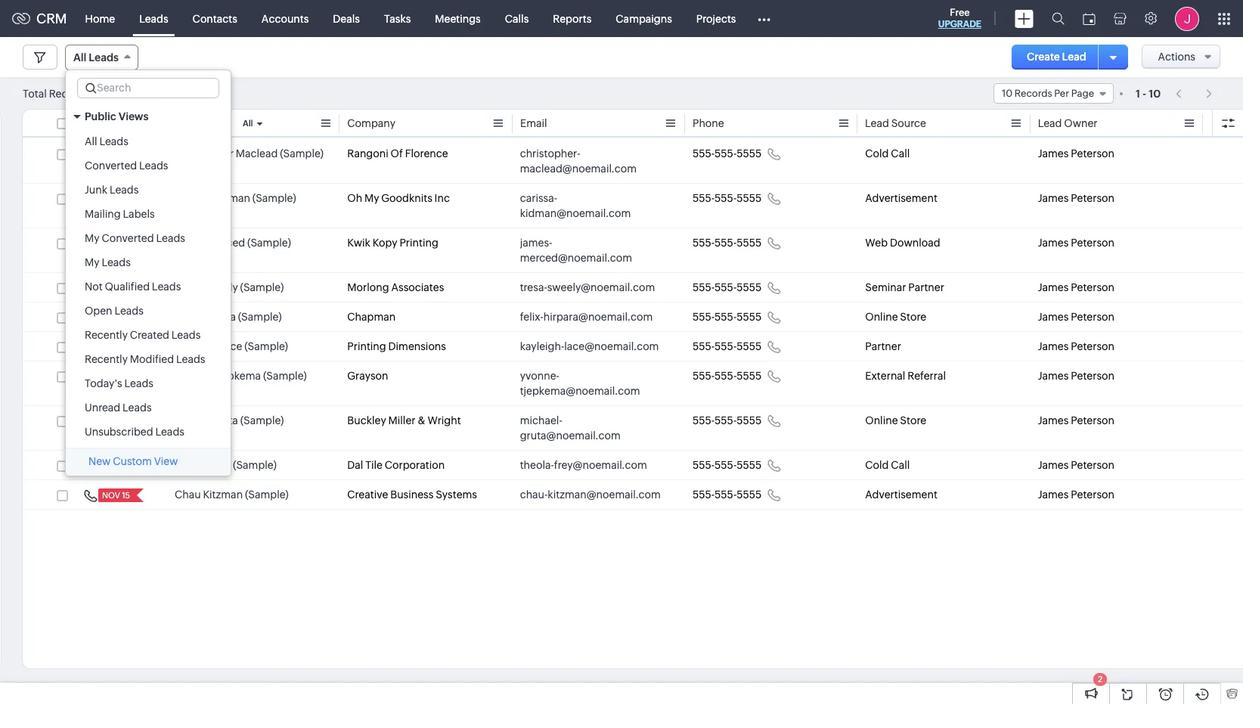Task type: locate. For each thing, give the bounding box(es) containing it.
michael
[[175, 415, 213, 427]]

chau kitzman (sample)
[[175, 489, 289, 501]]

leads down the qualified
[[115, 305, 144, 317]]

leads up 'view'
[[155, 426, 185, 438]]

10 up public
[[92, 88, 103, 99]]

open
[[85, 305, 112, 317]]

2 5555 from the top
[[737, 192, 762, 204]]

james peterson for external referral
[[1038, 370, 1115, 382]]

peterson for cold call
[[1071, 148, 1115, 160]]

lead for lead source
[[866, 117, 890, 129]]

0 vertical spatial advertisement
[[866, 192, 938, 204]]

lead for lead owner
[[1038, 117, 1063, 129]]

lead left source
[[866, 117, 890, 129]]

555-
[[693, 148, 715, 160], [715, 148, 737, 160], [693, 192, 715, 204], [715, 192, 737, 204], [693, 237, 715, 249], [715, 237, 737, 249], [693, 281, 715, 294], [715, 281, 737, 294], [693, 311, 715, 323], [715, 311, 737, 323], [693, 340, 715, 353], [715, 340, 737, 353], [693, 370, 715, 382], [715, 370, 737, 382], [693, 415, 715, 427], [715, 415, 737, 427], [693, 459, 715, 471], [715, 459, 737, 471], [693, 489, 715, 501], [715, 489, 737, 501]]

calls link
[[493, 0, 541, 37]]

5555 for felix-hirpara@noemail.com
[[737, 311, 762, 323]]

theola
[[175, 459, 208, 471]]

search image
[[1052, 12, 1065, 25]]

5 5555 from the top
[[737, 311, 762, 323]]

merced
[[208, 237, 245, 249]]

kayleigh-lace@noemail.com
[[520, 340, 659, 353]]

(sample) up the kayleigh lace (sample) link
[[238, 311, 282, 323]]

(sample) right merced
[[247, 237, 291, 249]]

0 vertical spatial cold call
[[866, 148, 910, 160]]

unread leads
[[85, 402, 152, 414]]

unsubscribed
[[85, 426, 153, 438]]

my inside row group
[[365, 192, 379, 204]]

leads down felix
[[172, 329, 201, 341]]

1
[[1136, 87, 1141, 99]]

create menu element
[[1006, 0, 1043, 37]]

free upgrade
[[939, 7, 982, 30]]

0 vertical spatial all leads
[[73, 51, 119, 64]]

search element
[[1043, 0, 1074, 37]]

mailing
[[85, 208, 121, 220]]

christopher maclead (sample)
[[175, 148, 324, 160]]

10
[[1149, 87, 1161, 99], [1002, 88, 1013, 99], [92, 88, 103, 99]]

All Leads field
[[65, 45, 138, 70]]

leads inside junk leads option
[[110, 184, 139, 196]]

public views button
[[66, 104, 231, 129]]

leads inside unread leads option
[[123, 402, 152, 414]]

yvonne tjepkema (sample)
[[175, 370, 307, 382]]

christopher maclead (sample) link
[[175, 146, 324, 161]]

0 vertical spatial partner
[[909, 281, 945, 294]]

all down public
[[85, 135, 97, 148]]

1 recently from the top
[[85, 329, 128, 341]]

custom
[[113, 455, 152, 468]]

8 peterson from the top
[[1071, 415, 1115, 427]]

(sample) right frey
[[233, 459, 277, 471]]

1 555-555-5555 from the top
[[693, 148, 762, 160]]

recently down open
[[85, 329, 128, 341]]

peterson for web download
[[1071, 237, 1115, 249]]

kitzman
[[203, 489, 243, 501]]

my leads
[[85, 256, 131, 269]]

leads up unsubscribed leads
[[123, 402, 152, 414]]

all leads inside public views region
[[85, 135, 129, 148]]

(sample) for tresa sweely (sample)
[[240, 281, 284, 294]]

7 peterson from the top
[[1071, 370, 1115, 382]]

records left the per
[[1015, 88, 1053, 99]]

partner up external on the right of page
[[866, 340, 902, 353]]

9 555-555-5555 from the top
[[693, 459, 762, 471]]

1 vertical spatial all leads
[[85, 135, 129, 148]]

recently for recently created leads
[[85, 329, 128, 341]]

(sample) right lace at the left of the page
[[245, 340, 288, 353]]

all up christopher maclead (sample) link
[[243, 119, 253, 128]]

my converted leads option
[[66, 226, 231, 250]]

2 horizontal spatial 10
[[1149, 87, 1161, 99]]

leads down kayleigh
[[176, 353, 205, 365]]

2 recently from the top
[[85, 353, 128, 365]]

2 vertical spatial all
[[85, 135, 97, 148]]

open leads
[[85, 305, 144, 317]]

kayleigh lace (sample) link
[[175, 339, 288, 354]]

0 vertical spatial store
[[901, 311, 927, 323]]

advertisement
[[866, 192, 938, 204], [866, 489, 938, 501]]

1 vertical spatial advertisement
[[866, 489, 938, 501]]

frey@noemail.com
[[554, 459, 648, 471]]

5 peterson from the top
[[1071, 311, 1115, 323]]

1 vertical spatial cold call
[[866, 459, 910, 471]]

oh my goodknits inc
[[348, 192, 450, 204]]

(sample) right kitzman
[[245, 489, 289, 501]]

my down mailing
[[85, 232, 100, 244]]

10 inside the total records 10
[[92, 88, 103, 99]]

sweely
[[203, 281, 238, 294]]

records
[[49, 87, 89, 99], [1015, 88, 1053, 99]]

james merced (sample)
[[175, 237, 291, 249]]

james-
[[520, 237, 553, 249]]

my right oh on the top left of page
[[365, 192, 379, 204]]

merced@noemail.com
[[520, 252, 633, 264]]

1 vertical spatial printing
[[348, 340, 386, 353]]

create menu image
[[1015, 9, 1034, 28]]

0 vertical spatial call
[[891, 148, 910, 160]]

4 james peterson from the top
[[1038, 281, 1115, 294]]

6 5555 from the top
[[737, 340, 762, 353]]

free
[[950, 7, 970, 18]]

1 store from the top
[[901, 311, 927, 323]]

&
[[418, 415, 426, 427]]

peterson for advertisement
[[1071, 192, 1115, 204]]

not
[[85, 281, 103, 293]]

tjepkema
[[213, 370, 261, 382]]

felix-hirpara@noemail.com
[[520, 311, 653, 323]]

online down external on the right of page
[[866, 415, 898, 427]]

kayleigh lace (sample)
[[175, 340, 288, 353]]

leads inside not qualified leads option
[[152, 281, 181, 293]]

3 james peterson from the top
[[1038, 237, 1115, 249]]

felix
[[175, 311, 197, 323]]

0 vertical spatial online store
[[866, 311, 927, 323]]

views
[[119, 110, 149, 123]]

leads down my leads option
[[152, 281, 181, 293]]

james peterson for seminar partner
[[1038, 281, 1115, 294]]

cold
[[866, 148, 889, 160], [866, 459, 889, 471]]

view
[[154, 455, 178, 468]]

leads inside all leads field
[[89, 51, 119, 64]]

4 555-555-5555 from the top
[[693, 281, 762, 294]]

1 peterson from the top
[[1071, 148, 1115, 160]]

2 james peterson from the top
[[1038, 192, 1115, 204]]

chau
[[175, 489, 201, 501]]

(sample) right kidman
[[253, 192, 296, 204]]

leads down public views on the left of the page
[[99, 135, 129, 148]]

(sample) right the tjepkema in the left of the page
[[263, 370, 307, 382]]

unread leads option
[[66, 396, 231, 420]]

555-555-5555 for tresa-sweely@noemail.com
[[693, 281, 762, 294]]

5555 for christopher- maclead@noemail.com
[[737, 148, 762, 160]]

theola-
[[520, 459, 554, 471]]

printing up grayson at the bottom of the page
[[348, 340, 386, 353]]

carissa- kidman@noemail.com link
[[520, 191, 663, 221]]

unread
[[85, 402, 120, 414]]

1 vertical spatial cold
[[866, 459, 889, 471]]

records inside field
[[1015, 88, 1053, 99]]

1 vertical spatial online
[[866, 415, 898, 427]]

1 james peterson from the top
[[1038, 148, 1115, 160]]

contacts
[[193, 12, 237, 25]]

leads
[[139, 12, 168, 25], [89, 51, 119, 64], [99, 135, 129, 148], [139, 160, 168, 172], [110, 184, 139, 196], [156, 232, 185, 244], [102, 256, 131, 269], [152, 281, 181, 293], [115, 305, 144, 317], [172, 329, 201, 341], [176, 353, 205, 365], [124, 378, 154, 390], [123, 402, 152, 414], [155, 426, 185, 438]]

leads down home link
[[89, 51, 119, 64]]

7 james peterson from the top
[[1038, 370, 1115, 382]]

leads right home
[[139, 12, 168, 25]]

james peterson for cold call
[[1038, 148, 1115, 160]]

leads up junk leads option
[[139, 160, 168, 172]]

0 horizontal spatial records
[[49, 87, 89, 99]]

of
[[391, 148, 403, 160]]

public views
[[85, 110, 149, 123]]

0 horizontal spatial partner
[[866, 340, 902, 353]]

0 vertical spatial cold
[[866, 148, 889, 160]]

all up the total records 10 at the top left of the page
[[73, 51, 86, 64]]

6 james peterson from the top
[[1038, 340, 1115, 353]]

lead right create
[[1063, 51, 1087, 63]]

profile image
[[1176, 6, 1200, 31]]

4 peterson from the top
[[1071, 281, 1115, 294]]

lace
[[219, 340, 242, 353]]

my inside option
[[85, 256, 100, 269]]

10 records per page
[[1002, 88, 1095, 99]]

my leads option
[[66, 250, 231, 275]]

6 555-555-5555 from the top
[[693, 340, 762, 353]]

leads down converted leads
[[110, 184, 139, 196]]

peterson for online store
[[1071, 311, 1115, 323]]

my converted leads
[[85, 232, 185, 244]]

(sample) right sweely
[[240, 281, 284, 294]]

peterson for external referral
[[1071, 370, 1115, 382]]

1 vertical spatial my
[[85, 232, 100, 244]]

all leads down public
[[85, 135, 129, 148]]

(sample) right ruta
[[240, 415, 284, 427]]

total records 10
[[23, 87, 103, 99]]

0 vertical spatial all
[[73, 51, 86, 64]]

tresa-
[[520, 281, 548, 294]]

5 james peterson from the top
[[1038, 311, 1115, 323]]

all leads
[[73, 51, 119, 64], [85, 135, 129, 148]]

james peterson for advertisement
[[1038, 192, 1115, 204]]

printing right the kopy
[[400, 237, 439, 249]]

10 peterson from the top
[[1071, 489, 1115, 501]]

1 cold call from the top
[[866, 148, 910, 160]]

kitzman@noemail.com
[[548, 489, 661, 501]]

555-555-5555 for james- merced@noemail.com
[[693, 237, 762, 249]]

Search text field
[[78, 79, 219, 98]]

1 - 10
[[1136, 87, 1161, 99]]

(sample) for carissa kidman (sample)
[[253, 192, 296, 204]]

1 vertical spatial store
[[901, 415, 927, 427]]

3 5555 from the top
[[737, 237, 762, 249]]

calls
[[505, 12, 529, 25]]

all leads down home link
[[73, 51, 119, 64]]

10 for total records 10
[[92, 88, 103, 99]]

(sample) right maclead
[[280, 148, 324, 160]]

1 horizontal spatial records
[[1015, 88, 1053, 99]]

online store down external referral
[[866, 415, 927, 427]]

2 peterson from the top
[[1071, 192, 1115, 204]]

1 5555 from the top
[[737, 148, 762, 160]]

my up 'not'
[[85, 256, 100, 269]]

7 5555 from the top
[[737, 370, 762, 382]]

converted
[[85, 160, 137, 172], [102, 232, 154, 244]]

leads inside 'converted leads' option
[[139, 160, 168, 172]]

2 store from the top
[[901, 415, 927, 427]]

converted up junk leads
[[85, 160, 137, 172]]

10 right -
[[1149, 87, 1161, 99]]

7 555-555-5555 from the top
[[693, 370, 762, 382]]

1 vertical spatial online store
[[866, 415, 927, 427]]

profile element
[[1167, 0, 1209, 37]]

tresa
[[175, 281, 201, 294]]

lead
[[1063, 51, 1087, 63], [866, 117, 890, 129], [1038, 117, 1063, 129]]

0 vertical spatial my
[[365, 192, 379, 204]]

15
[[122, 491, 130, 500]]

1 vertical spatial call
[[891, 459, 910, 471]]

peterson
[[1071, 148, 1115, 160], [1071, 192, 1115, 204], [1071, 237, 1115, 249], [1071, 281, 1115, 294], [1071, 311, 1115, 323], [1071, 340, 1115, 353], [1071, 370, 1115, 382], [1071, 415, 1115, 427], [1071, 459, 1115, 471], [1071, 489, 1115, 501]]

converted leads option
[[66, 154, 231, 178]]

(sample) for christopher maclead (sample)
[[280, 148, 324, 160]]

converted down mailing labels
[[102, 232, 154, 244]]

row group
[[23, 139, 1244, 510]]

(sample) for kayleigh lace (sample)
[[245, 340, 288, 353]]

2 vertical spatial my
[[85, 256, 100, 269]]

8 james peterson from the top
[[1038, 415, 1115, 427]]

0 vertical spatial recently
[[85, 329, 128, 341]]

partner right seminar
[[909, 281, 945, 294]]

2 advertisement from the top
[[866, 489, 938, 501]]

my inside option
[[85, 232, 100, 244]]

web download
[[866, 237, 941, 249]]

leads down mailing labels option
[[156, 232, 185, 244]]

6 peterson from the top
[[1071, 340, 1115, 353]]

4 5555 from the top
[[737, 281, 762, 294]]

5555 for yvonne- tjepkema@noemail.com
[[737, 370, 762, 382]]

buckley miller & wright
[[348, 415, 461, 427]]

records right total
[[49, 87, 89, 99]]

recently up "today's"
[[85, 353, 128, 365]]

james- merced@noemail.com link
[[520, 235, 663, 266]]

tresa sweely (sample) link
[[175, 280, 284, 295]]

0 vertical spatial online
[[866, 311, 898, 323]]

5555 for kayleigh-lace@noemail.com
[[737, 340, 762, 353]]

recently for recently modified leads
[[85, 353, 128, 365]]

nov 15
[[102, 491, 130, 500]]

1 vertical spatial recently
[[85, 353, 128, 365]]

lace@noemail.com
[[565, 340, 659, 353]]

10 inside field
[[1002, 88, 1013, 99]]

10 left the per
[[1002, 88, 1013, 99]]

10 Records Per Page field
[[994, 83, 1114, 104]]

download
[[890, 237, 941, 249]]

partner
[[909, 281, 945, 294], [866, 340, 902, 353]]

store down seminar partner
[[901, 311, 927, 323]]

contacts link
[[181, 0, 250, 37]]

3 peterson from the top
[[1071, 237, 1115, 249]]

2 cold from the top
[[866, 459, 889, 471]]

online down seminar
[[866, 311, 898, 323]]

2 online store from the top
[[866, 415, 927, 427]]

recently
[[85, 329, 128, 341], [85, 353, 128, 365]]

1 vertical spatial partner
[[866, 340, 902, 353]]

online store down seminar partner
[[866, 311, 927, 323]]

lead down 10 records per page in the right of the page
[[1038, 117, 1063, 129]]

3 555-555-5555 from the top
[[693, 237, 762, 249]]

james peterson for partner
[[1038, 340, 1115, 353]]

leads up the qualified
[[102, 256, 131, 269]]

junk
[[85, 184, 107, 196]]

store down external referral
[[901, 415, 927, 427]]

navigation
[[1169, 82, 1221, 104]]

5 555-555-5555 from the top
[[693, 311, 762, 323]]

wright
[[428, 415, 461, 427]]

james peterson for web download
[[1038, 237, 1115, 249]]

kidman@noemail.com
[[520, 207, 631, 219]]

projects link
[[685, 0, 749, 37]]

external referral
[[866, 370, 946, 382]]

0 horizontal spatial 10
[[92, 88, 103, 99]]

1 horizontal spatial printing
[[400, 237, 439, 249]]

1 horizontal spatial 10
[[1002, 88, 1013, 99]]

2 555-555-5555 from the top
[[693, 192, 762, 204]]

5555
[[737, 148, 762, 160], [737, 192, 762, 204], [737, 237, 762, 249], [737, 281, 762, 294], [737, 311, 762, 323], [737, 340, 762, 353], [737, 370, 762, 382], [737, 415, 762, 427], [737, 459, 762, 471], [737, 489, 762, 501]]

business
[[391, 489, 434, 501]]

theola-frey@noemail.com
[[520, 459, 648, 471]]



Task type: describe. For each thing, give the bounding box(es) containing it.
leads inside recently modified leads option
[[176, 353, 205, 365]]

calendar image
[[1083, 12, 1096, 25]]

kayleigh-lace@noemail.com link
[[520, 339, 659, 354]]

Other Modules field
[[749, 6, 781, 31]]

lead inside button
[[1063, 51, 1087, 63]]

deals link
[[321, 0, 372, 37]]

sweely@noemail.com
[[548, 281, 656, 294]]

michael ruta (sample)
[[175, 415, 284, 427]]

yvonne
[[175, 370, 211, 382]]

projects
[[697, 12, 736, 25]]

james peterson for online store
[[1038, 311, 1115, 323]]

tresa-sweely@noemail.com link
[[520, 280, 656, 295]]

felix-hirpara@noemail.com link
[[520, 309, 653, 325]]

public
[[85, 110, 116, 123]]

555-555-5555 for felix-hirpara@noemail.com
[[693, 311, 762, 323]]

9 5555 from the top
[[737, 459, 762, 471]]

oh
[[348, 192, 362, 204]]

chapman
[[348, 311, 396, 323]]

8 555-555-5555 from the top
[[693, 415, 762, 427]]

carissa-
[[520, 192, 558, 204]]

maclead@noemail.com
[[520, 163, 637, 175]]

0 vertical spatial converted
[[85, 160, 137, 172]]

creative business systems
[[348, 489, 477, 501]]

8 5555 from the top
[[737, 415, 762, 427]]

junk leads option
[[66, 178, 231, 202]]

1 advertisement from the top
[[866, 192, 938, 204]]

10 james peterson from the top
[[1038, 489, 1115, 501]]

dal
[[348, 459, 363, 471]]

felix hirpara (sample)
[[175, 311, 282, 323]]

2 call from the top
[[891, 459, 910, 471]]

deals
[[333, 12, 360, 25]]

recently modified leads
[[85, 353, 205, 365]]

source
[[892, 117, 927, 129]]

campaigns link
[[604, 0, 685, 37]]

new custom view
[[89, 455, 178, 468]]

create
[[1027, 51, 1061, 63]]

kwik
[[348, 237, 371, 249]]

yvonne-
[[520, 370, 560, 382]]

1 online from the top
[[866, 311, 898, 323]]

theola frey (sample) link
[[175, 458, 277, 473]]

phone
[[693, 117, 725, 129]]

carissa kidman (sample) link
[[175, 191, 296, 206]]

all leads inside field
[[73, 51, 119, 64]]

peterson for partner
[[1071, 340, 1115, 353]]

1 cold from the top
[[866, 148, 889, 160]]

(sample) for yvonne tjepkema (sample)
[[263, 370, 307, 382]]

records for total
[[49, 87, 89, 99]]

per
[[1055, 88, 1070, 99]]

meetings
[[435, 12, 481, 25]]

not qualified leads
[[85, 281, 181, 293]]

systems
[[436, 489, 477, 501]]

5555 for carissa- kidman@noemail.com
[[737, 192, 762, 204]]

peterson for seminar partner
[[1071, 281, 1115, 294]]

total
[[23, 87, 47, 99]]

(sample) for chau kitzman (sample)
[[245, 489, 289, 501]]

maclead
[[236, 148, 278, 160]]

unsubscribed leads option
[[66, 420, 231, 444]]

recently modified leads option
[[66, 347, 231, 371]]

555-555-5555 for christopher- maclead@noemail.com
[[693, 148, 762, 160]]

2
[[1098, 675, 1103, 684]]

tile
[[366, 459, 383, 471]]

records for 10
[[1015, 88, 1053, 99]]

mailing labels option
[[66, 202, 231, 226]]

2 cold call from the top
[[866, 459, 910, 471]]

0 vertical spatial printing
[[400, 237, 439, 249]]

recently created leads
[[85, 329, 201, 341]]

leads inside recently created leads option
[[172, 329, 201, 341]]

(sample) for michael ruta (sample)
[[240, 415, 284, 427]]

nov
[[102, 491, 120, 500]]

create lead button
[[1012, 45, 1102, 70]]

today's
[[85, 378, 122, 390]]

(sample) for theola frey (sample)
[[233, 459, 277, 471]]

morlong associates
[[348, 281, 444, 294]]

public views region
[[66, 129, 231, 444]]

my for my leads
[[85, 256, 100, 269]]

tasks link
[[372, 0, 423, 37]]

leads inside "unsubscribed leads" option
[[155, 426, 185, 438]]

(sample) for felix hirpara (sample)
[[238, 311, 282, 323]]

555-555-5555 for carissa- kidman@noemail.com
[[693, 192, 762, 204]]

leads inside leads link
[[139, 12, 168, 25]]

carissa- kidman@noemail.com
[[520, 192, 631, 219]]

associates
[[391, 281, 444, 294]]

upgrade
[[939, 19, 982, 30]]

not qualified leads option
[[66, 275, 231, 299]]

reports link
[[541, 0, 604, 37]]

christopher
[[175, 148, 234, 160]]

recently created leads option
[[66, 323, 231, 347]]

crm link
[[12, 11, 67, 26]]

row group containing christopher maclead (sample)
[[23, 139, 1244, 510]]

michael- gruta@noemail.com
[[520, 415, 621, 442]]

555-555-5555 for yvonne- tjepkema@noemail.com
[[693, 370, 762, 382]]

1 vertical spatial converted
[[102, 232, 154, 244]]

corporation
[[385, 459, 445, 471]]

10 5555 from the top
[[737, 489, 762, 501]]

home link
[[73, 0, 127, 37]]

0 horizontal spatial printing
[[348, 340, 386, 353]]

9 james peterson from the top
[[1038, 459, 1115, 471]]

my for my converted leads
[[85, 232, 100, 244]]

leads down recently modified leads
[[124, 378, 154, 390]]

1 call from the top
[[891, 148, 910, 160]]

web
[[866, 237, 888, 249]]

kopy
[[373, 237, 398, 249]]

miller
[[389, 415, 416, 427]]

1 online store from the top
[[866, 311, 927, 323]]

meetings link
[[423, 0, 493, 37]]

1 vertical spatial all
[[243, 119, 253, 128]]

1 horizontal spatial partner
[[909, 281, 945, 294]]

all inside public views region
[[85, 135, 97, 148]]

2 online from the top
[[866, 415, 898, 427]]

(sample) for james merced (sample)
[[247, 237, 291, 249]]

chau-kitzman@noemail.com link
[[520, 487, 661, 502]]

florence
[[405, 148, 448, 160]]

felix hirpara (sample) link
[[175, 309, 282, 325]]

yvonne- tjepkema@noemail.com
[[520, 370, 640, 397]]

owner
[[1065, 117, 1098, 129]]

modified
[[130, 353, 174, 365]]

nov 15 link
[[98, 489, 132, 502]]

kwik kopy printing
[[348, 237, 439, 249]]

leads inside my leads option
[[102, 256, 131, 269]]

kidman
[[213, 192, 250, 204]]

dal tile corporation
[[348, 459, 445, 471]]

converted leads
[[85, 160, 168, 172]]

all inside field
[[73, 51, 86, 64]]

555-555-5555 for kayleigh-lace@noemail.com
[[693, 340, 762, 353]]

leads inside my converted leads option
[[156, 232, 185, 244]]

5555 for tresa-sweely@noemail.com
[[737, 281, 762, 294]]

grayson
[[348, 370, 389, 382]]

10 555-555-5555 from the top
[[693, 489, 762, 501]]

gruta@noemail.com
[[520, 430, 621, 442]]

yvonne tjepkema (sample) link
[[175, 368, 307, 384]]

ruta
[[216, 415, 238, 427]]

create lead
[[1027, 51, 1087, 63]]

buckley
[[348, 415, 386, 427]]

10 for 1 - 10
[[1149, 87, 1161, 99]]

9 peterson from the top
[[1071, 459, 1115, 471]]

accounts
[[262, 12, 309, 25]]

home
[[85, 12, 115, 25]]

email
[[520, 117, 547, 129]]

5555 for james- merced@noemail.com
[[737, 237, 762, 249]]

seminar
[[866, 281, 907, 294]]



Task type: vqa. For each thing, say whether or not it's contained in the screenshot.
middle Take
no



